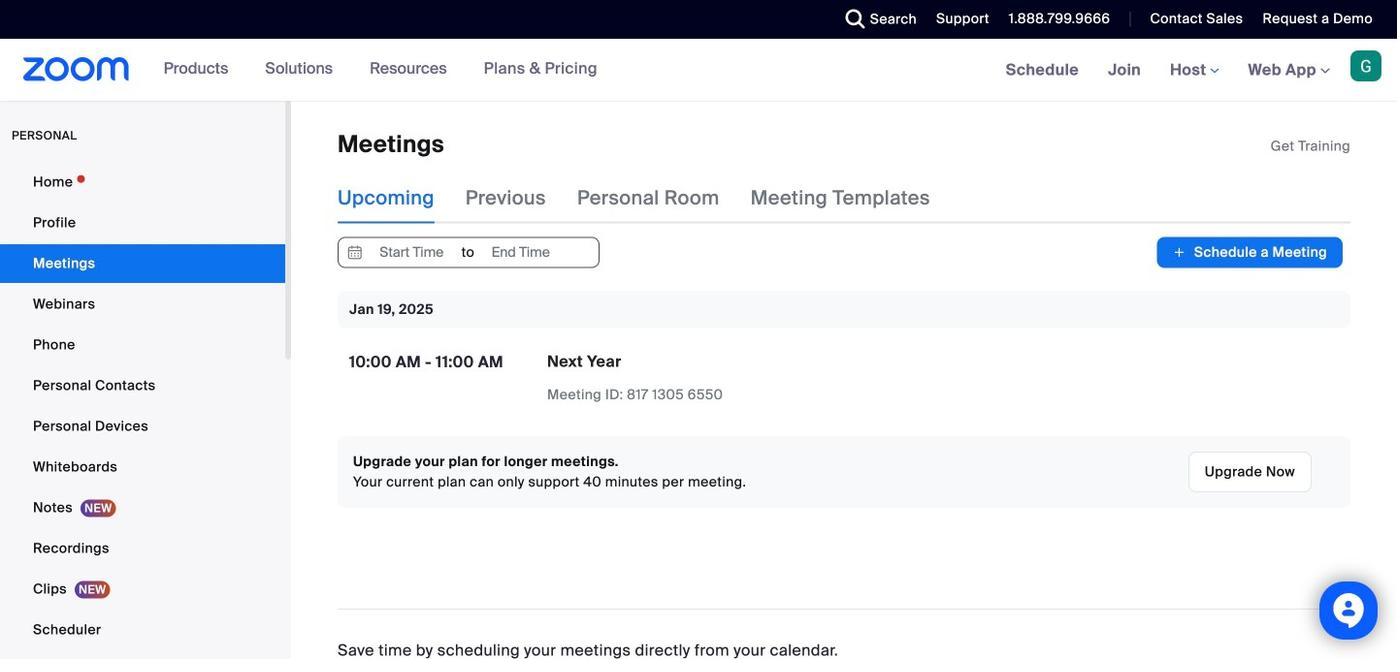 Task type: describe. For each thing, give the bounding box(es) containing it.
meetings navigation
[[992, 39, 1398, 102]]

zoom logo image
[[23, 57, 130, 82]]

personal menu menu
[[0, 163, 285, 660]]

product information navigation
[[149, 39, 612, 101]]

Date Range Picker End field
[[476, 238, 566, 267]]

tabs of meeting tab list
[[338, 173, 962, 224]]



Task type: locate. For each thing, give the bounding box(es) containing it.
date image
[[344, 238, 367, 267]]

0 vertical spatial application
[[1271, 137, 1351, 156]]

application
[[1271, 137, 1351, 156], [547, 352, 887, 406]]

banner
[[0, 39, 1398, 102]]

add image
[[1173, 243, 1187, 262]]

profile picture image
[[1351, 50, 1382, 82]]

0 horizontal spatial application
[[547, 352, 887, 406]]

next year element
[[547, 352, 622, 372]]

1 horizontal spatial application
[[1271, 137, 1351, 156]]

1 vertical spatial application
[[547, 352, 887, 406]]

Date Range Picker Start field
[[367, 238, 457, 267]]



Task type: vqa. For each thing, say whether or not it's contained in the screenshot.
Tabs of meeting tab list
yes



